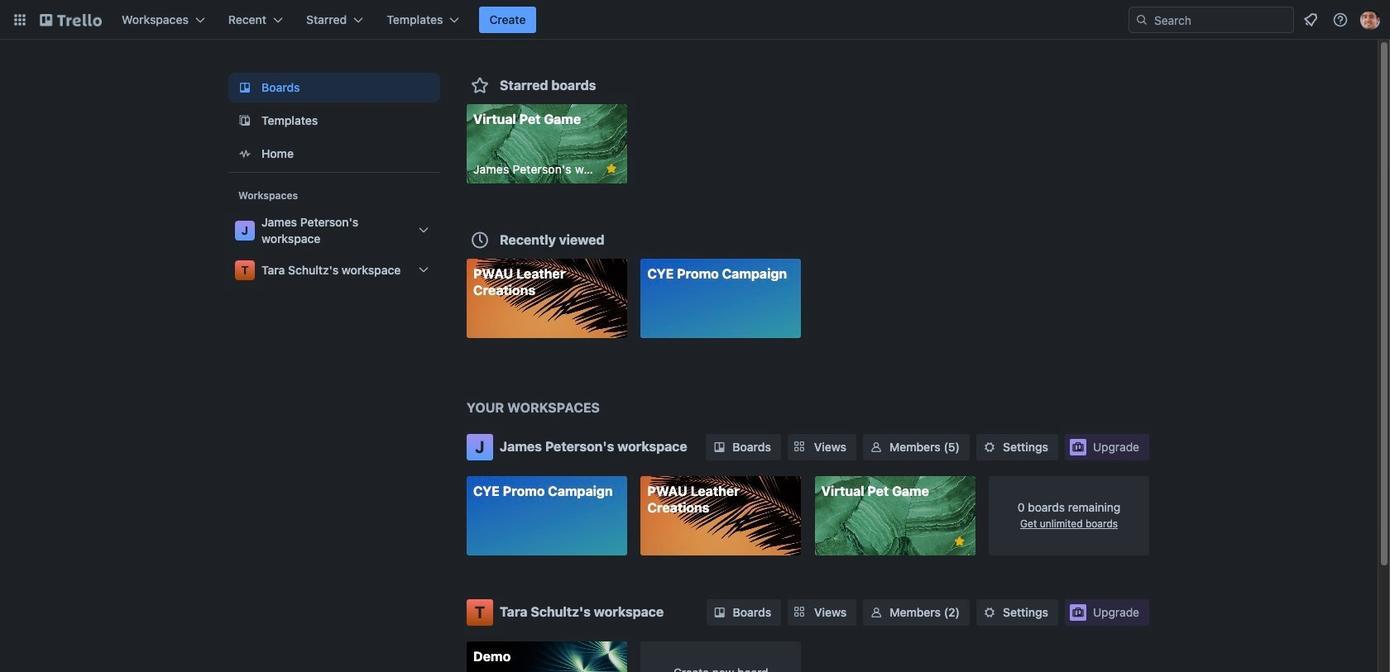 Task type: describe. For each thing, give the bounding box(es) containing it.
back to home image
[[40, 7, 102, 33]]

primary element
[[0, 0, 1391, 40]]

click to unstar this board. it will be removed from your starred list. image
[[604, 161, 619, 176]]

board image
[[235, 78, 255, 98]]

open information menu image
[[1333, 12, 1349, 28]]

home image
[[235, 144, 255, 164]]

search image
[[1136, 13, 1149, 26]]



Task type: vqa. For each thing, say whether or not it's contained in the screenshot.
the Before in the Before First Day text box
no



Task type: locate. For each thing, give the bounding box(es) containing it.
1 horizontal spatial sm image
[[868, 605, 885, 621]]

0 horizontal spatial sm image
[[712, 605, 728, 621]]

Search field
[[1129, 7, 1295, 33]]

1 sm image from the left
[[712, 605, 728, 621]]

2 sm image from the left
[[868, 605, 885, 621]]

0 notifications image
[[1301, 10, 1321, 30]]

sm image
[[711, 440, 728, 456], [868, 440, 885, 456], [982, 440, 998, 456], [982, 605, 998, 621]]

james peterson (jamespeterson93) image
[[1361, 10, 1381, 30]]

template board image
[[235, 111, 255, 131]]

sm image
[[712, 605, 728, 621], [868, 605, 885, 621]]



